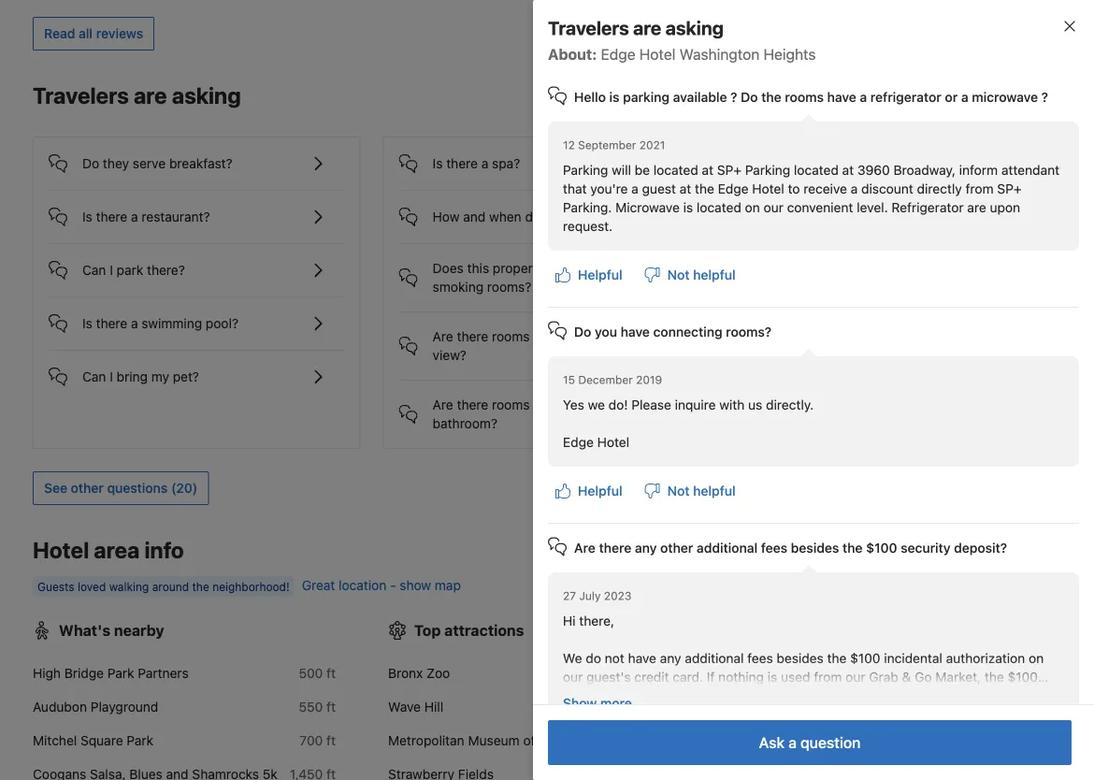 Task type: vqa. For each thing, say whether or not it's contained in the screenshot.
Read more BUTTON
no



Task type: locate. For each thing, give the bounding box(es) containing it.
2 subway from the top
[[744, 699, 791, 715]]

to left receive
[[788, 181, 800, 196]]

asking for travelers are asking
[[172, 82, 241, 108]]

1 vertical spatial we
[[563, 651, 582, 666]]

park for square
[[127, 733, 153, 748]]

show
[[563, 696, 597, 711]]

hotel down do!
[[597, 435, 630, 450]]

mi for 3.2 mi
[[677, 665, 691, 681]]

zoo
[[427, 665, 450, 681]]

upon down the attendant
[[990, 200, 1021, 215]]

credit
[[635, 669, 669, 685]]

washington up available
[[680, 45, 760, 63]]

1 see availability button from the top
[[947, 80, 1062, 114]]

0 vertical spatial street
[[841, 665, 878, 681]]

are up bathroom?
[[433, 397, 453, 412]]

do they serve breakfast? button
[[49, 137, 345, 175]]

are up serve
[[134, 82, 167, 108]]

availability right the or
[[985, 89, 1051, 105]]

12 september 2021
[[563, 138, 665, 152]]

have left non-
[[548, 260, 577, 276]]

see availability button for travelers are asking
[[947, 80, 1062, 114]]

bathroom?
[[433, 416, 498, 431]]

with inside yes we do! please inquire with us directly. edge hotel
[[720, 397, 745, 413]]

0 horizontal spatial upon
[[826, 688, 857, 703]]

bridge left bus
[[908, 752, 948, 767]]

a left refrigerator
[[860, 89, 867, 105]]

1 subway from the top
[[744, 665, 791, 681]]

1 horizontal spatial do
[[574, 324, 592, 340]]

a right ask
[[789, 734, 797, 752]]

1 vertical spatial incidental
[[563, 688, 622, 703]]

2 vertical spatial i
[[110, 369, 113, 384]]

from
[[966, 181, 994, 196], [814, 669, 842, 685]]

travelers inside travelers are asking about: edge hotel washington heights
[[548, 17, 629, 39]]

not helpful button up connecting at right top
[[638, 258, 743, 292]]

there left spa?
[[446, 156, 478, 171]]

0 vertical spatial are
[[433, 329, 453, 344]]

0 vertical spatial see availability button
[[947, 80, 1062, 114]]

on right authorization
[[1029, 651, 1044, 666]]

0 vertical spatial helpful
[[693, 267, 736, 283]]

1 horizontal spatial we
[[762, 337, 781, 353]]

not helpful up connecting at right top
[[668, 267, 736, 283]]

parking
[[563, 162, 608, 178], [745, 162, 791, 178]]

rooms inside are there rooms with an ocean view?
[[492, 329, 530, 344]]

are
[[633, 17, 662, 39], [134, 82, 167, 108], [968, 200, 987, 215]]

2 horizontal spatial edge
[[718, 181, 749, 196]]

0 vertical spatial rooms?
[[487, 279, 532, 295]]

ft for 550 ft
[[327, 699, 336, 715]]

with left yes
[[533, 397, 559, 412]]

0 horizontal spatial travelers
[[33, 82, 129, 108]]

a inside ask a question button
[[789, 734, 797, 752]]

rooms for private
[[492, 397, 530, 412]]

0 horizontal spatial on
[[745, 200, 760, 215]]

there inside the travelers are asking "dialog"
[[599, 540, 632, 556]]

1 ? from the left
[[731, 89, 738, 105]]

0 vertical spatial bridge
[[64, 665, 104, 681]]

$100 left security
[[866, 540, 898, 556]]

1 not helpful from the top
[[668, 267, 736, 283]]

at right be on the right
[[702, 162, 714, 178]]

i left pay?
[[544, 209, 548, 224]]

0 vertical spatial additional
[[697, 540, 758, 556]]

1 vertical spatial subway
[[744, 699, 791, 715]]

can left park
[[82, 262, 106, 278]]

other inside button
[[71, 480, 104, 496]]

do inside button
[[82, 156, 99, 171]]

serve
[[133, 156, 166, 171]]

$100 up grab
[[851, 651, 881, 666]]

is there a swimming pool?
[[82, 316, 239, 331]]

from inside parking will be located at sp+ parking located at 3960 broadway, inform attendant that you're a guest at the edge hotel to receive a discount directly from sp+ parking. microwave is located on our convenient level. refrigerator are upon request.
[[966, 181, 994, 196]]

questions right most in the top right of the page
[[975, 337, 1034, 353]]

2 see availability from the top
[[958, 544, 1051, 559]]

a down be on the right
[[632, 181, 639, 196]]

edge right 'about:'
[[601, 45, 636, 63]]

ft for 650 ft
[[1038, 665, 1047, 681]]

ft right 650
[[1038, 665, 1047, 681]]

1 vertical spatial i
[[110, 262, 113, 278]]

reviews
[[96, 26, 143, 41]]

we up us
[[762, 337, 781, 353]]

1 vertical spatial other
[[661, 540, 693, 556]]

2 not helpful button from the top
[[638, 474, 743, 508]]

2 vertical spatial see
[[958, 544, 982, 559]]

how and when do i pay?
[[433, 209, 579, 224]]

guest's
[[587, 669, 631, 685]]

rooms inside are there rooms with a private bathroom?
[[492, 397, 530, 412]]

1 vertical spatial rooms
[[492, 329, 530, 344]]

1 vertical spatial edge
[[718, 181, 749, 196]]

0 horizontal spatial do
[[525, 209, 541, 224]]

incidental
[[884, 651, 943, 666], [563, 688, 622, 703]]

2 vertical spatial rooms
[[492, 397, 530, 412]]

still
[[842, 233, 875, 255]]

1 helpful from the top
[[578, 267, 623, 283]]

1 horizontal spatial are
[[633, 17, 662, 39]]

is up how on the top left of page
[[433, 156, 443, 171]]

swimming
[[142, 316, 202, 331]]

be
[[635, 162, 650, 178]]

a inside is there a swimming pool? button
[[131, 316, 138, 331]]

is up can i park there?
[[82, 209, 92, 224]]

0 horizontal spatial from
[[814, 669, 842, 685]]

(20)
[[171, 480, 198, 496]]

the inside parking will be located at sp+ parking located at 3960 broadway, inform attendant that you're a guest at the edge hotel to receive a discount directly from sp+ parking. microwave is located on our convenient level. refrigerator are upon request.
[[695, 181, 715, 196]]

2 mi from the top
[[677, 699, 691, 715]]

there for is there a swimming pool?
[[96, 316, 127, 331]]

0 vertical spatial not
[[668, 267, 690, 283]]

2 helpful button from the top
[[548, 474, 630, 508]]

with left us
[[720, 397, 745, 413]]

1 horizontal spatial other
[[661, 540, 693, 556]]

questions inside button
[[107, 480, 168, 496]]

2 horizontal spatial do
[[741, 89, 758, 105]]

ft for 3,150 ft
[[1038, 761, 1047, 776]]

they
[[103, 156, 129, 171]]

refrigerator
[[871, 89, 942, 105]]

subway for 168th street
[[744, 665, 791, 681]]

upon inside hi there, we do not have any additional fees besides the $100 incidental authorization on our guest's credit card. if nothing is used from our grab & go market, the $100 incidental deposit is automatically released upon checkout. show more
[[826, 688, 857, 703]]

rooms inside the travelers are asking "dialog"
[[785, 89, 824, 105]]

rooms? down property
[[487, 279, 532, 295]]

1 horizontal spatial parking
[[745, 162, 791, 178]]

0 vertical spatial any
[[635, 540, 657, 556]]

hotel left the area on the bottom left of the page
[[33, 537, 89, 563]]

there for are there any other additional fees besides the $100 security deposit?
[[599, 540, 632, 556]]

0 horizontal spatial to
[[788, 181, 800, 196]]

0 vertical spatial see
[[958, 89, 982, 105]]

see
[[958, 89, 982, 105], [44, 480, 67, 496], [958, 544, 982, 559]]

1 vertical spatial street
[[841, 699, 878, 715]]

3.2 mi
[[655, 665, 691, 681]]

an
[[562, 329, 577, 344], [816, 337, 831, 353]]

helpful button for parking will be located at sp+ parking located at 3960 broadway, inform attendant that you're a guest at the edge hotel to receive a discount directly from sp+ parking. microwave is located on our convenient level. refrigerator are upon request.
[[548, 258, 630, 292]]

helpful button down private
[[548, 474, 630, 508]]

see other questions (20) button
[[33, 471, 209, 505]]

parking up that
[[563, 162, 608, 178]]

playground
[[91, 699, 158, 715]]

ft right 1,400
[[1038, 708, 1047, 724]]

helpful down we
[[578, 483, 623, 499]]

1 horizontal spatial any
[[660, 651, 682, 666]]

park down playground
[[127, 733, 153, 748]]

to left most in the top right of the page
[[926, 337, 938, 353]]

authorization
[[946, 651, 1025, 666]]

at right guest
[[680, 181, 692, 196]]

a inside the is there a restaurant? button
[[131, 209, 138, 224]]

do!
[[609, 397, 628, 413]]

restaurant?
[[142, 209, 210, 224]]

helpful down yes we do! please inquire with us directly. edge hotel
[[693, 483, 736, 499]]

street up checkout.
[[841, 665, 878, 681]]

are inside are there rooms with a private bathroom?
[[433, 397, 453, 412]]

0 vertical spatial can
[[82, 262, 106, 278]]

street left –
[[841, 699, 878, 715]]

questions left (20)
[[107, 480, 168, 496]]

2 vertical spatial edge
[[563, 435, 594, 450]]

is inside parking will be located at sp+ parking located at 3960 broadway, inform attendant that you're a guest at the edge hotel to receive a discount directly from sp+ parking. microwave is located on our convenient level. refrigerator are upon request.
[[684, 200, 693, 215]]

a left spa?
[[481, 156, 489, 171]]

not up do you have connecting rooms? at the right top of page
[[668, 267, 690, 283]]

ft right 700
[[327, 733, 336, 748]]

with left 'ocean'
[[533, 329, 559, 344]]

an left 'ocean'
[[562, 329, 577, 344]]

have up the credit
[[628, 651, 657, 666]]

there for are there rooms with a private bathroom?
[[457, 397, 489, 412]]

from inside hi there, we do not have any additional fees besides the $100 incidental authorization on our guest's credit card. if nothing is used from our grab & go market, the $100 incidental deposit is automatically released upon checkout. show more
[[814, 669, 842, 685]]

street inside 163rd street – amsterdam avenue
[[841, 699, 878, 715]]

availability
[[985, 89, 1051, 105], [985, 544, 1051, 559]]

located
[[654, 162, 699, 178], [794, 162, 839, 178], [697, 200, 742, 215]]

there up view?
[[457, 329, 489, 344]]

parking will be located at sp+ parking located at 3960 broadway, inform attendant that you're a guest at the edge hotel to receive a discount directly from sp+ parking. microwave is located on our convenient level. refrigerator are upon request.
[[563, 162, 1060, 234]]

1 vertical spatial see availability button
[[947, 535, 1062, 569]]

1 helpful button from the top
[[548, 258, 630, 292]]

not down yes we do! please inquire with us directly. edge hotel
[[668, 483, 690, 499]]

3,150 ft
[[1001, 761, 1047, 776]]

sp+ down the attendant
[[998, 181, 1022, 196]]

helpful
[[693, 267, 736, 283], [693, 483, 736, 499]]

1 vertical spatial fees
[[748, 651, 773, 666]]

additional inside hi there, we do not have any additional fees besides the $100 incidental authorization on our guest's credit card. if nothing is used from our grab & go market, the $100 incidental deposit is automatically released upon checkout. show more
[[685, 651, 744, 666]]

see up hotel area info
[[44, 480, 67, 496]]

do left you
[[574, 324, 592, 340]]

0 vertical spatial helpful
[[578, 267, 623, 283]]

there inside is there a spa? button
[[446, 156, 478, 171]]

1 horizontal spatial from
[[966, 181, 994, 196]]

asking for travelers are asking about: edge hotel washington heights
[[666, 17, 724, 39]]

0 vertical spatial on
[[745, 200, 760, 215]]

0 horizontal spatial bridge
[[64, 665, 104, 681]]

we
[[588, 397, 605, 413]]

top attractions
[[414, 621, 524, 639]]

see right the or
[[958, 89, 982, 105]]

1 vertical spatial travelers
[[33, 82, 129, 108]]

september
[[578, 138, 636, 152]]

1 vertical spatial helpful button
[[548, 474, 630, 508]]

1 horizontal spatial asking
[[666, 17, 724, 39]]

of
[[523, 733, 536, 748]]

is inside is there a spa? button
[[433, 156, 443, 171]]

on left convenient
[[745, 200, 760, 215]]

0 horizontal spatial asking
[[172, 82, 241, 108]]

0 vertical spatial subway
[[744, 665, 791, 681]]

i left park
[[110, 262, 113, 278]]

subway up avenue in the right of the page
[[744, 699, 791, 715]]

1 parking from the left
[[563, 162, 608, 178]]

automatically
[[687, 688, 768, 703]]

168th
[[803, 665, 837, 681]]

there down park
[[96, 316, 127, 331]]

with inside are there rooms with an ocean view?
[[533, 329, 559, 344]]

–
[[881, 699, 889, 715]]

1 vertical spatial do
[[82, 156, 99, 171]]

edge down yes
[[563, 435, 594, 450]]

0 vertical spatial are
[[633, 17, 662, 39]]

incidental up &
[[884, 651, 943, 666]]

not helpful
[[668, 267, 736, 283], [668, 483, 736, 499]]

travelers down all
[[33, 82, 129, 108]]

3 mi from the top
[[677, 733, 691, 748]]

0 vertical spatial park
[[107, 665, 134, 681]]

1 helpful from the top
[[693, 267, 736, 283]]

1 vertical spatial do
[[586, 651, 601, 666]]

have right you
[[621, 324, 650, 340]]

? right microwave
[[1042, 89, 1049, 105]]

with for a
[[533, 397, 559, 412]]

how
[[433, 209, 460, 224]]

see availability for asking
[[958, 89, 1051, 105]]

is inside is there a swimming pool? button
[[82, 316, 92, 331]]

2 not from the top
[[668, 483, 690, 499]]

is right hello
[[610, 89, 620, 105]]

travelers are asking about: edge hotel washington heights
[[548, 17, 816, 63]]

are for are there rooms with an ocean view?
[[433, 329, 453, 344]]

metropolitan
[[388, 733, 465, 748]]

helpful button down request.
[[548, 258, 630, 292]]

is right "microwave"
[[684, 200, 693, 215]]

is
[[433, 156, 443, 171], [82, 209, 92, 224], [82, 316, 92, 331]]

1 not helpful button from the top
[[638, 258, 743, 292]]

i for can i park there?
[[110, 262, 113, 278]]

ft right 550
[[327, 699, 336, 715]]

1 can from the top
[[82, 262, 106, 278]]

1 horizontal spatial an
[[816, 337, 831, 353]]

1 vertical spatial rooms?
[[726, 324, 772, 340]]

1 not from the top
[[668, 267, 690, 283]]

show more button
[[556, 687, 640, 720]]

is for is there a restaurant?
[[82, 209, 92, 224]]

there up 2023
[[599, 540, 632, 556]]

hotel inside travelers are asking about: edge hotel washington heights
[[640, 45, 676, 63]]

0 horizontal spatial are
[[134, 82, 167, 108]]

2 can from the top
[[82, 369, 106, 384]]

0 horizontal spatial rooms?
[[487, 279, 532, 295]]

2 availability from the top
[[985, 544, 1051, 559]]

released
[[771, 688, 823, 703]]

go
[[915, 669, 932, 685]]

see inside button
[[44, 480, 67, 496]]

is for is there a swimming pool?
[[82, 316, 92, 331]]

is inside button
[[82, 209, 92, 224]]

2 helpful from the top
[[578, 483, 623, 499]]

1 horizontal spatial rooms?
[[726, 324, 772, 340]]

1 vertical spatial on
[[1029, 651, 1044, 666]]

have inside hi there, we do not have any additional fees besides the $100 incidental authorization on our guest's credit card. if nothing is used from our grab & go market, the $100 incidental deposit is automatically released upon checkout. show more
[[628, 651, 657, 666]]

july
[[579, 589, 601, 602]]

do inside hi there, we do not have any additional fees besides the $100 incidental authorization on our guest's credit card. if nothing is used from our grab & go market, the $100 incidental deposit is automatically released upon checkout. show more
[[586, 651, 601, 666]]

mitchel
[[33, 733, 77, 748]]

at
[[702, 162, 714, 178], [843, 162, 854, 178], [680, 181, 692, 196]]

there inside are there rooms with a private bathroom?
[[457, 397, 489, 412]]

additional
[[697, 540, 758, 556], [685, 651, 744, 666]]

washington inside george washington bridge bus station
[[834, 752, 905, 767]]

0 vertical spatial washington
[[680, 45, 760, 63]]

0 horizontal spatial edge
[[563, 435, 594, 450]]

0 vertical spatial we
[[762, 337, 781, 353]]

there inside is there a swimming pool? button
[[96, 316, 127, 331]]

1 vertical spatial besides
[[777, 651, 824, 666]]

there inside are there rooms with an ocean view?
[[457, 329, 489, 344]]

1 vertical spatial questions
[[107, 480, 168, 496]]

1 vertical spatial availability
[[985, 544, 1051, 559]]

can i park there? button
[[49, 244, 345, 281]]

550 ft
[[299, 699, 336, 715]]

availability for travelers are asking
[[985, 89, 1051, 105]]

1 mi from the top
[[677, 665, 691, 681]]

see availability right security
[[958, 544, 1051, 559]]

more
[[601, 696, 632, 711]]

park
[[117, 262, 143, 278]]

checkout.
[[860, 688, 920, 703]]

helpful down request.
[[578, 267, 623, 283]]

travelers for travelers are asking about: edge hotel washington heights
[[548, 17, 629, 39]]

availability for hotel area info
[[985, 544, 1051, 559]]

upon down 168th street
[[826, 688, 857, 703]]

are inside parking will be located at sp+ parking located at 3960 broadway, inform attendant that you're a guest at the edge hotel to receive a discount directly from sp+ parking. microwave is located on our convenient level. refrigerator are upon request.
[[968, 200, 987, 215]]

0 vertical spatial availability
[[985, 89, 1051, 105]]

asking inside travelers are asking about: edge hotel washington heights
[[666, 17, 724, 39]]

does this property have non- smoking rooms? button
[[399, 244, 695, 296]]

0 vertical spatial do
[[525, 209, 541, 224]]

any inside hi there, we do not have any additional fees besides the $100 incidental authorization on our guest's credit card. if nothing is used from our grab & go market, the $100 incidental deposit is automatically released upon checkout. show more
[[660, 651, 682, 666]]

0 vertical spatial see availability
[[958, 89, 1051, 105]]

sp+
[[717, 162, 742, 178], [998, 181, 1022, 196]]

not for please
[[668, 483, 690, 499]]

0 vertical spatial travelers
[[548, 17, 629, 39]]

4.4
[[654, 733, 673, 748]]

mi for 4.4 mi
[[677, 733, 691, 748]]

?
[[731, 89, 738, 105], [1042, 89, 1049, 105]]

are inside travelers are asking about: edge hotel washington heights
[[633, 17, 662, 39]]

top
[[414, 621, 441, 639]]

rooms?
[[487, 279, 532, 295], [726, 324, 772, 340]]

1 horizontal spatial incidental
[[884, 651, 943, 666]]

we
[[762, 337, 781, 353], [563, 651, 582, 666]]

1 vertical spatial asking
[[172, 82, 241, 108]]

1 horizontal spatial edge
[[601, 45, 636, 63]]

upon inside parking will be located at sp+ parking located at 3960 broadway, inform attendant that you're a guest at the edge hotel to receive a discount directly from sp+ parking. microwave is located on our convenient level. refrigerator are upon request.
[[990, 200, 1021, 215]]

1 vertical spatial sp+
[[998, 181, 1022, 196]]

0 vertical spatial not helpful
[[668, 267, 736, 283]]

a left restaurant?
[[131, 209, 138, 224]]

asking up available
[[666, 17, 724, 39]]

1 vertical spatial can
[[82, 369, 106, 384]]

bridge up audubon playground
[[64, 665, 104, 681]]

edge inside parking will be located at sp+ parking located at 3960 broadway, inform attendant that you're a guest at the edge hotel to receive a discount directly from sp+ parking. microwave is located on our convenient level. refrigerator are upon request.
[[718, 181, 749, 196]]

27
[[563, 589, 576, 602]]

0 horizontal spatial parking
[[563, 162, 608, 178]]

i left bring
[[110, 369, 113, 384]]

george washington bridge bus station
[[744, 752, 974, 780]]

availability right security
[[985, 544, 1051, 559]]

bridge
[[64, 665, 104, 681], [908, 752, 948, 767]]

1 see availability from the top
[[958, 89, 1051, 105]]

2 vertical spatial $100
[[1008, 669, 1038, 685]]

3.2
[[655, 665, 673, 681]]

0 vertical spatial not helpful button
[[638, 258, 743, 292]]

2 helpful from the top
[[693, 483, 736, 499]]

do right available
[[741, 89, 758, 105]]

our
[[764, 200, 784, 215], [563, 669, 583, 685], [846, 669, 866, 685]]

1 vertical spatial any
[[660, 651, 682, 666]]

with inside are there rooms with a private bathroom?
[[533, 397, 559, 412]]

incidental down guest's
[[563, 688, 622, 703]]

1 horizontal spatial on
[[1029, 651, 1044, 666]]

our left grab
[[846, 669, 866, 685]]

hotel up parking
[[640, 45, 676, 63]]

parking.
[[563, 200, 612, 215]]

are up view?
[[433, 329, 453, 344]]

0 vertical spatial questions
[[975, 337, 1034, 353]]

ft for 1,400 ft
[[1038, 708, 1047, 724]]

1 horizontal spatial our
[[764, 200, 784, 215]]

park up playground
[[107, 665, 134, 681]]

do inside button
[[525, 209, 541, 224]]

have left refrigerator
[[827, 89, 857, 105]]

helpful button
[[548, 258, 630, 292], [548, 474, 630, 508]]

from up '163rd'
[[814, 669, 842, 685]]

rooms for ocean
[[492, 329, 530, 344]]

asking up the do they serve breakfast? button
[[172, 82, 241, 108]]

partners
[[138, 665, 189, 681]]

1 vertical spatial helpful
[[693, 483, 736, 499]]

12
[[563, 138, 575, 152]]

are up parking
[[633, 17, 662, 39]]

2 vertical spatial do
[[574, 324, 592, 340]]

the
[[762, 89, 782, 105], [695, 181, 715, 196], [843, 540, 863, 556], [827, 651, 847, 666], [985, 669, 1004, 685]]

2 see availability button from the top
[[947, 535, 1062, 569]]

park for bridge
[[107, 665, 134, 681]]

there inside the is there a restaurant? button
[[96, 209, 127, 224]]

subway up released
[[744, 665, 791, 681]]

we down hi
[[563, 651, 582, 666]]

george
[[786, 752, 830, 767]]

washington down 163rd street – amsterdam avenue
[[834, 752, 905, 767]]

1 vertical spatial see
[[44, 480, 67, 496]]

located up receive
[[794, 162, 839, 178]]

1 vertical spatial mi
[[677, 699, 691, 715]]

1 vertical spatial helpful
[[578, 483, 623, 499]]

1 vertical spatial are
[[433, 397, 453, 412]]

2 vertical spatial are
[[574, 540, 596, 556]]

inquire
[[675, 397, 716, 413]]

do for we
[[586, 651, 601, 666]]

rooms? right connecting at right top
[[726, 324, 772, 340]]

1 vertical spatial are
[[134, 82, 167, 108]]

mi right '4.2'
[[677, 699, 691, 715]]

1 vertical spatial from
[[814, 669, 842, 685]]

are inside are there rooms with an ocean view?
[[433, 329, 453, 344]]

0 vertical spatial rooms
[[785, 89, 824, 105]]

helpful up connecting at right top
[[693, 267, 736, 283]]

edge right guest
[[718, 181, 749, 196]]

there?
[[147, 262, 185, 278]]

2 not helpful from the top
[[668, 483, 736, 499]]

1 availability from the top
[[985, 89, 1051, 105]]

ft right 3,150
[[1038, 761, 1047, 776]]

are inside the travelers are asking "dialog"
[[574, 540, 596, 556]]

microwave
[[972, 89, 1038, 105]]

there,
[[579, 613, 615, 629]]

to inside parking will be located at sp+ parking located at 3960 broadway, inform attendant that you're a guest at the edge hotel to receive a discount directly from sp+ parking. microwave is located on our convenient level. refrigerator are upon request.
[[788, 181, 800, 196]]

from down inform
[[966, 181, 994, 196]]

discount
[[862, 181, 914, 196]]

are up the 'july'
[[574, 540, 596, 556]]

smoking
[[433, 279, 484, 295]]

not helpful down yes we do! please inquire with us directly. edge hotel
[[668, 483, 736, 499]]

0 horizontal spatial questions
[[107, 480, 168, 496]]

security
[[901, 540, 951, 556]]

not helpful button for inquire
[[638, 474, 743, 508]]

not
[[605, 651, 625, 666]]

on inside parking will be located at sp+ parking located at 3960 broadway, inform attendant that you're a guest at the edge hotel to receive a discount directly from sp+ parking. microwave is located on our convenient level. refrigerator are upon request.
[[745, 200, 760, 215]]



Task type: describe. For each thing, give the bounding box(es) containing it.
do you have connecting rooms?
[[574, 324, 772, 340]]

there for is there a restaurant?
[[96, 209, 127, 224]]

attractions
[[445, 621, 524, 639]]

15 december 2019
[[563, 373, 662, 386]]

this
[[467, 260, 489, 276]]

15
[[563, 373, 575, 386]]

2019
[[636, 373, 662, 386]]

located up guest
[[654, 162, 699, 178]]

are for travelers are asking
[[134, 82, 167, 108]]

us
[[748, 397, 763, 413]]

view?
[[433, 347, 467, 363]]

do for do they serve breakfast?
[[82, 156, 99, 171]]

instant
[[834, 337, 876, 353]]

mi for 4.2 mi
[[677, 699, 691, 715]]

are there rooms with an ocean view?
[[433, 329, 617, 363]]

located right "microwave"
[[697, 200, 742, 215]]

street for 163rd
[[841, 699, 878, 715]]

0 horizontal spatial our
[[563, 669, 583, 685]]

nothing
[[719, 669, 764, 685]]

&
[[902, 669, 912, 685]]

our inside parking will be located at sp+ parking located at 3960 broadway, inform attendant that you're a guest at the edge hotel to receive a discount directly from sp+ parking. microwave is located on our convenient level. refrigerator are upon request.
[[764, 200, 784, 215]]

ft for 700 ft
[[327, 733, 336, 748]]

receive
[[804, 181, 847, 196]]

train
[[744, 752, 773, 767]]

1 vertical spatial to
[[926, 337, 938, 353]]

bus
[[951, 752, 974, 767]]

edge inside yes we do! please inquire with us directly. edge hotel
[[563, 435, 594, 450]]

0 vertical spatial besides
[[791, 540, 839, 556]]

rooms? inside the travelers are asking "dialog"
[[726, 324, 772, 340]]

0 vertical spatial $100
[[866, 540, 898, 556]]

and
[[463, 209, 486, 224]]

subway for 163rd street – amsterdam avenue
[[744, 699, 791, 715]]

inform
[[960, 162, 998, 178]]

fees inside hi there, we do not have any additional fees besides the $100 incidental authorization on our guest's credit card. if nothing is used from our grab & go market, the $100 incidental deposit is automatically released upon checkout. show more
[[748, 651, 773, 666]]

travelers are asking dialog
[[503, 0, 1094, 780]]

convenient
[[787, 200, 853, 215]]

non-
[[580, 260, 609, 276]]

edge inside travelers are asking about: edge hotel washington heights
[[601, 45, 636, 63]]

still looking?
[[842, 233, 954, 255]]

163rd street – amsterdam avenue
[[744, 699, 962, 733]]

have inside does this property have non- smoking rooms?
[[548, 260, 577, 276]]

can for can i park there?
[[82, 262, 106, 278]]

spa?
[[492, 156, 520, 171]]

can i park there?
[[82, 262, 185, 278]]

if
[[707, 669, 715, 685]]

2 horizontal spatial our
[[846, 669, 866, 685]]

an inside are there rooms with an ocean view?
[[562, 329, 577, 344]]

163rd
[[803, 699, 838, 715]]

with for an
[[533, 329, 559, 344]]

station
[[744, 770, 786, 780]]

helpful for inquire
[[693, 483, 736, 499]]

rooms? inside does this property have non- smoking rooms?
[[487, 279, 532, 295]]

ft for 500 ft
[[327, 665, 336, 681]]

are there rooms with a private bathroom? button
[[399, 381, 695, 433]]

are there rooms with a private bathroom?
[[433, 397, 614, 431]]

on inside hi there, we do not have any additional fees besides the $100 incidental authorization on our guest's credit card. if nothing is used from our grab & go market, the $100 incidental deposit is automatically released upon checkout. show more
[[1029, 651, 1044, 666]]

pay?
[[551, 209, 579, 224]]

helpful for at
[[693, 267, 736, 283]]

3,150
[[1001, 761, 1034, 776]]

available
[[673, 89, 727, 105]]

hotel inside yes we do! please inquire with us directly. edge hotel
[[597, 435, 630, 450]]

see for hotel area info
[[958, 544, 982, 559]]

hill
[[425, 699, 444, 715]]

connecting
[[653, 324, 723, 340]]

my
[[151, 369, 169, 384]]

that
[[563, 181, 587, 196]]

attendant
[[1002, 162, 1060, 178]]

are for are there rooms with a private bathroom?
[[433, 397, 453, 412]]

you're
[[591, 181, 628, 196]]

other inside the travelers are asking "dialog"
[[661, 540, 693, 556]]

read all reviews
[[44, 26, 143, 41]]

besides inside hi there, we do not have any additional fees besides the $100 incidental authorization on our guest's credit card. if nothing is used from our grab & go market, the $100 incidental deposit is automatically released upon checkout. show more
[[777, 651, 824, 666]]

market,
[[936, 669, 981, 685]]

ask
[[759, 734, 785, 752]]

168th street
[[803, 665, 878, 681]]

is for is there a spa?
[[433, 156, 443, 171]]

used
[[781, 669, 811, 685]]

are for are there any other additional fees besides the $100 security deposit?
[[574, 540, 596, 556]]

december
[[578, 373, 633, 386]]

hello
[[574, 89, 606, 105]]

a up level.
[[851, 181, 858, 196]]

what's nearby
[[59, 621, 164, 639]]

refrigerator
[[892, 200, 964, 215]]

art
[[539, 733, 557, 748]]

is there a swimming pool? button
[[49, 297, 345, 335]]

700
[[300, 733, 323, 748]]

not helpful button for at
[[638, 258, 743, 292]]

what's
[[59, 621, 110, 639]]

650 ft
[[1010, 665, 1047, 681]]

2 parking from the left
[[745, 162, 791, 178]]

all
[[79, 26, 93, 41]]

is right '4.2'
[[674, 688, 684, 703]]

a inside are there rooms with a private bathroom?
[[562, 397, 569, 412]]

pet?
[[173, 369, 199, 384]]

metropolitan museum of art
[[388, 733, 557, 748]]

0 vertical spatial sp+
[[717, 162, 742, 178]]

read
[[44, 26, 75, 41]]

how and when do i pay? button
[[399, 191, 695, 228]]

is there a restaurant?
[[82, 209, 210, 224]]

card.
[[673, 669, 704, 685]]

0 vertical spatial fees
[[761, 540, 788, 556]]

is there a spa?
[[433, 156, 520, 171]]

info
[[144, 537, 184, 563]]

2 horizontal spatial at
[[843, 162, 854, 178]]

bridge inside george washington bridge bus station
[[908, 752, 948, 767]]

see availability for info
[[958, 544, 1051, 559]]

does
[[433, 260, 464, 276]]

i for can i bring my pet?
[[110, 369, 113, 384]]

1 vertical spatial $100
[[851, 651, 881, 666]]

see other questions (20)
[[44, 480, 198, 496]]

not helpful for at
[[668, 267, 736, 283]]

microwave
[[616, 200, 680, 215]]

does this property have non- smoking rooms?
[[433, 260, 609, 295]]

hotel inside parking will be located at sp+ parking located at 3960 broadway, inform attendant that you're a guest at the edge hotel to receive a discount directly from sp+ parking. microwave is located on our convenient level. refrigerator are upon request.
[[752, 181, 785, 196]]

travelers for travelers are asking
[[33, 82, 129, 108]]

avenue
[[744, 718, 788, 733]]

there for is there a spa?
[[446, 156, 478, 171]]

see for travelers are asking
[[958, 89, 982, 105]]

not for located
[[668, 267, 690, 283]]

a inside is there a spa? button
[[481, 156, 489, 171]]

2 ? from the left
[[1042, 89, 1049, 105]]

helpful for parking will be located at sp+ parking located at 3960 broadway, inform attendant that you're a guest at the edge hotel to receive a discount directly from sp+ parking. microwave is located on our convenient level. refrigerator are upon request.
[[578, 267, 623, 283]]

audubon playground
[[33, 699, 158, 715]]

high
[[33, 665, 61, 681]]

4.4 mi
[[654, 733, 691, 748]]

travelers are asking
[[33, 82, 241, 108]]

bring
[[117, 369, 148, 384]]

see availability button for hotel area info
[[947, 535, 1062, 569]]

is there a restaurant? button
[[49, 191, 345, 228]]

can i bring my pet? button
[[49, 351, 345, 388]]

helpful button for yes we do! please inquire with us directly. edge hotel
[[548, 474, 630, 508]]

can for can i bring my pet?
[[82, 369, 106, 384]]

helpful for yes we do! please inquire with us directly. edge hotel
[[578, 483, 623, 499]]

you
[[595, 324, 617, 340]]

most
[[941, 337, 971, 353]]

hello is parking available ? do the rooms have a refrigerator or a microwave ?
[[574, 89, 1049, 105]]

washington inside travelers are asking about: edge hotel washington heights
[[680, 45, 760, 63]]

not helpful for inquire
[[668, 483, 736, 499]]

1 horizontal spatial at
[[702, 162, 714, 178]]

we inside hi there, we do not have any additional fees besides the $100 incidental authorization on our guest's credit card. if nothing is used from our grab & go market, the $100 incidental deposit is automatically released upon checkout. show more
[[563, 651, 582, 666]]

street for 168th
[[841, 665, 878, 681]]

do for when
[[525, 209, 541, 224]]

audubon
[[33, 699, 87, 715]]

there for are there rooms with an ocean view?
[[457, 329, 489, 344]]

a right the or
[[962, 89, 969, 105]]

have left instant on the right of page
[[784, 337, 813, 353]]

0 horizontal spatial at
[[680, 181, 692, 196]]

do for do you have connecting rooms?
[[574, 324, 592, 340]]

are for travelers are asking about: edge hotel washington heights
[[633, 17, 662, 39]]

1 horizontal spatial questions
[[975, 337, 1034, 353]]

ask a question
[[759, 734, 861, 752]]

do they serve breakfast?
[[82, 156, 233, 171]]

about:
[[548, 45, 597, 63]]

will
[[612, 162, 631, 178]]

is left used
[[768, 669, 778, 685]]

0 vertical spatial do
[[741, 89, 758, 105]]

500 ft
[[299, 665, 336, 681]]

or
[[945, 89, 958, 105]]

answer
[[879, 337, 922, 353]]

grab
[[869, 669, 899, 685]]

0 vertical spatial i
[[544, 209, 548, 224]]



